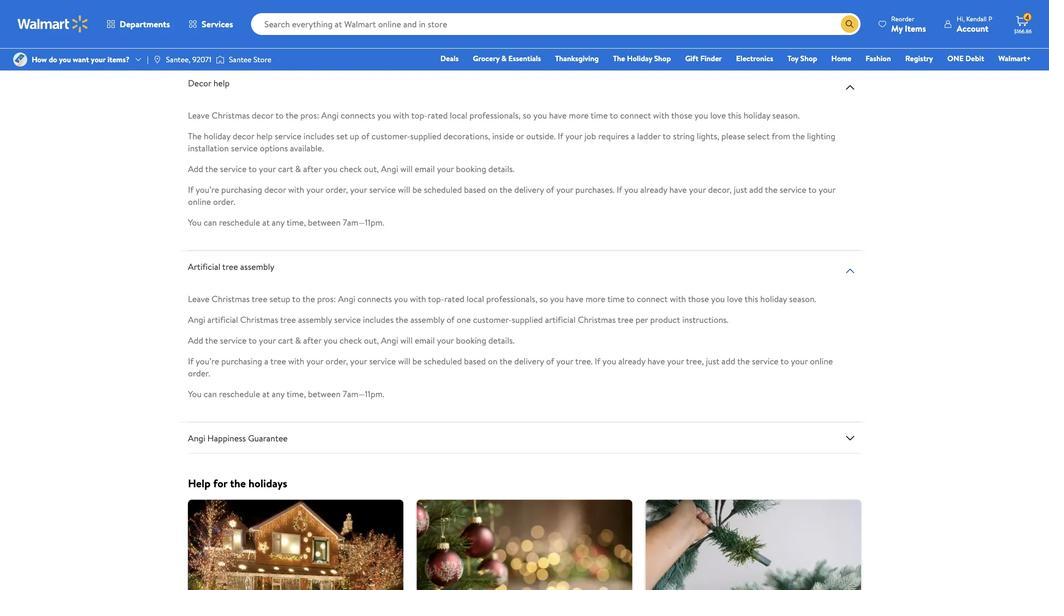 Task type: locate. For each thing, give the bounding box(es) containing it.
1 horizontal spatial this
[[745, 293, 758, 305]]

1 purchasing from the top
[[221, 183, 262, 195]]

booking down decorations,
[[456, 163, 486, 175]]

supplied left decorations,
[[410, 130, 442, 142]]

customer- right up at the left of page
[[372, 130, 410, 142]]

items
[[905, 22, 926, 34]]

0 vertical spatial leave
[[188, 109, 210, 121]]

1 vertical spatial help
[[257, 130, 273, 142]]

decor left options
[[233, 130, 254, 142]]

 image
[[13, 52, 27, 67], [216, 54, 225, 65]]

based down decorations,
[[464, 183, 486, 195]]

include
[[264, 12, 291, 24]]

you're
[[196, 183, 219, 195], [196, 355, 219, 367]]

just right 'tree,' on the bottom right
[[706, 355, 720, 367]]

1 vertical spatial order.
[[188, 367, 210, 379]]

thanksgiving
[[555, 53, 599, 64]]

1 vertical spatial can
[[204, 388, 217, 400]]

1 vertical spatial 7am—11pm.
[[343, 388, 384, 400]]

1 shop from the left
[[654, 53, 671, 64]]

for
[[700, 12, 711, 24], [578, 32, 589, 44], [213, 476, 227, 491]]

purchasing for a
[[221, 355, 262, 367]]

0 vertical spatial you can reschedule at any time, between 7am—11pm.
[[188, 216, 384, 228]]

1 vertical spatial top-
[[428, 293, 444, 305]]

local up decorations,
[[450, 109, 468, 121]]

on inside if you're purchasing a tree with your order, your service will be scheduled based on the delivery of your tree. if you already have your tree, just add the service to your online order.
[[488, 355, 498, 367]]

can for if you're purchasing a tree with your order, your service will be scheduled based on the delivery of your tree. if you already have your tree, just add the service to your online order.
[[204, 388, 217, 400]]

already inside the if you're purchasing decor with your order, your service will be scheduled based on the delivery of your purchases. if you already have your decor, just add the service to your online order.
[[640, 183, 668, 195]]

list
[[181, 500, 868, 590]]

2 any from the top
[[272, 388, 285, 400]]

1 vertical spatial includes
[[363, 313, 394, 325]]

purchasing inside if you're purchasing a tree with your order, your service will be scheduled based on the delivery of your tree. if you already have your tree, just add the service to your online order.
[[221, 355, 262, 367]]

of left the tree.
[[546, 355, 554, 367]]

2 cart from the top
[[278, 334, 293, 346]]

on down the holiday decor help service includes set up of customer-supplied decorations, inside or outside. if your job requires a ladder to string lights, please select from the lighting installation service options available.
[[488, 183, 498, 195]]

home link
[[827, 52, 857, 64]]

time
[[591, 109, 608, 121], [608, 293, 625, 305]]

2 after from the top
[[303, 334, 322, 346]]

1 time, from the top
[[287, 216, 306, 228]]

reschedule for a
[[219, 388, 260, 400]]

please
[[188, 32, 212, 44]]

season.
[[773, 109, 800, 121], [789, 293, 817, 305]]

1 vertical spatial be
[[413, 355, 422, 367]]

reschedule up artificial tree assembly at left top
[[219, 216, 260, 228]]

or inside the holiday decor help service includes set up of customer-supplied decorations, inside or outside. if your job requires a ladder to string lights, please select from the lighting installation service options available.
[[516, 130, 524, 142]]

0 horizontal spatial the
[[188, 130, 202, 142]]

is
[[652, 12, 658, 24], [534, 32, 539, 44]]

0 horizontal spatial includes
[[304, 130, 334, 142]]

0 vertical spatial local
[[450, 109, 468, 121]]

you're inside the if you're purchasing decor with your order, your service will be scheduled based on the delivery of your purchases. if you already have your decor, just add the service to your online order.
[[196, 183, 219, 195]]

0 vertical spatial supplied
[[410, 130, 442, 142]]

to
[[551, 12, 559, 24], [323, 32, 331, 44], [466, 32, 475, 44], [276, 109, 284, 121], [610, 109, 618, 121], [663, 130, 671, 142], [249, 163, 257, 175], [809, 183, 817, 195], [292, 293, 301, 305], [627, 293, 635, 305], [249, 334, 257, 346], [781, 355, 789, 367]]

1 scheduled from the top
[[424, 183, 462, 195]]

job
[[585, 130, 596, 142]]

based
[[464, 183, 486, 195], [464, 355, 486, 367]]

grocery & essentials link
[[468, 52, 546, 64]]

4
[[1026, 12, 1030, 22]]

0 vertical spatial season.
[[773, 109, 800, 121]]

artificial down artificial tree assembly at left top
[[207, 313, 238, 325]]

1 booking from the top
[[456, 163, 486, 175]]

2 horizontal spatial assembly
[[410, 313, 445, 325]]

1 delivery from the top
[[514, 183, 544, 195]]

those up instructions.
[[688, 293, 709, 305]]

1 based from the top
[[464, 183, 486, 195]]

1 vertical spatial so
[[540, 293, 548, 305]]

 image
[[153, 55, 162, 64]]

leave down 'artificial'
[[188, 293, 210, 305]]

you inside if you're purchasing a tree with your order, your service will be scheduled based on the delivery of your tree. if you already have your tree, just add the service to your online order.
[[603, 355, 616, 367]]

add the service to your cart & after you check out, angi will email your booking details. for your
[[188, 163, 515, 175]]

you for if you're purchasing decor with your order, your service will be scheduled based on the delivery of your purchases. if you already have your decor, just add the service to your online order.
[[188, 216, 202, 228]]

0 horizontal spatial add
[[722, 355, 735, 367]]

1 vertical spatial online
[[810, 355, 833, 367]]

2 7am—11pm. from the top
[[343, 388, 384, 400]]

have
[[549, 109, 567, 121], [670, 183, 687, 195], [566, 293, 584, 305], [648, 355, 665, 367]]

0 vertical spatial just
[[734, 183, 747, 195]]

the down decor
[[188, 130, 202, 142]]

for right unsuitable
[[700, 12, 711, 24]]

1 horizontal spatial assembly
[[298, 313, 332, 325]]

2 vertical spatial &
[[295, 334, 301, 346]]

2 shop from the left
[[801, 53, 817, 64]]

love up instructions.
[[727, 293, 743, 305]]

purchasing
[[221, 183, 262, 195], [221, 355, 262, 367]]

0 vertical spatial decor
[[252, 109, 274, 121]]

1 vertical spatial a
[[264, 355, 268, 367]]

decor inside the if you're purchasing decor with your order, your service will be scheduled based on the delivery of your purchases. if you already have your decor, just add the service to your online order.
[[264, 183, 286, 195]]

pros: right setup
[[317, 293, 336, 305]]

1 vertical spatial you can reschedule at any time, between 7am—11pm.
[[188, 388, 384, 400]]

decor help
[[188, 77, 230, 89]]

gift finder link
[[680, 52, 727, 64]]

2 details. from the top
[[489, 334, 515, 346]]

time, for tree
[[287, 388, 306, 400]]

0 vertical spatial purchasing
[[221, 183, 262, 195]]

will
[[271, 32, 283, 44], [400, 163, 413, 175], [398, 183, 410, 195], [400, 334, 413, 346], [398, 355, 410, 367]]

decor inside the holiday decor help service includes set up of customer-supplied decorations, inside or outside. if your job requires a ladder to string lights, please select from the lighting installation service options available.
[[233, 130, 254, 142]]

2 you can reschedule at any time, between 7am—11pm. from the top
[[188, 388, 384, 400]]

1 vertical spatial you
[[188, 388, 202, 400]]

2 purchasing from the top
[[221, 355, 262, 367]]

1 details. from the top
[[489, 163, 515, 175]]

rated
[[428, 109, 448, 121], [444, 293, 465, 305]]

7am—11pm. for service
[[343, 216, 384, 228]]

1 add from the top
[[188, 163, 203, 175]]

or right adding
[[320, 12, 328, 24]]

select
[[747, 130, 770, 142]]

2 booking from the top
[[456, 334, 486, 346]]

2 add from the top
[[188, 334, 203, 346]]

2 between from the top
[[308, 388, 341, 400]]

deals
[[441, 53, 459, 64]]

add for if you're purchasing a tree with your order, your service will be scheduled based on the delivery of your tree. if you already have your tree, just add the service to your online order.
[[188, 334, 203, 346]]

1 vertical spatial details.
[[489, 334, 515, 346]]

artificial up the tree.
[[545, 313, 576, 325]]

0 vertical spatial top-
[[411, 109, 428, 121]]

0 vertical spatial any
[[272, 216, 285, 228]]

order, inside the if you're purchasing decor with your order, your service will be scheduled based on the delivery of your purchases. if you already have your decor, just add the service to your online order.
[[326, 183, 348, 195]]

1 vertical spatial add the service to your cart & after you check out, angi will email your booking details.
[[188, 334, 515, 346]]

1 you from the top
[[188, 216, 202, 228]]

1 vertical spatial local
[[467, 293, 484, 305]]

0 vertical spatial a
[[631, 130, 635, 142]]

is right "pro"
[[534, 32, 539, 44]]

can up 'artificial'
[[204, 216, 217, 228]]

0 horizontal spatial top-
[[411, 109, 428, 121]]

booking
[[456, 163, 486, 175], [456, 334, 486, 346]]

1 you can reschedule at any time, between 7am—11pm. from the top
[[188, 216, 384, 228]]

the left holiday
[[613, 53, 625, 64]]

love up lights,
[[710, 109, 726, 121]]

to inside if you're purchasing a tree with your order, your service will be scheduled based on the delivery of your tree. if you already have your tree, just add the service to your online order.
[[781, 355, 789, 367]]

1 vertical spatial at
[[262, 388, 270, 400]]

1 vertical spatial is
[[534, 32, 539, 44]]

angi
[[251, 32, 269, 44], [321, 109, 339, 121], [381, 163, 398, 175], [338, 293, 355, 305], [188, 313, 205, 325], [381, 334, 398, 346], [188, 432, 205, 444]]

delivery inside if you're purchasing a tree with your order, your service will be scheduled based on the delivery of your tree. if you already have your tree, just add the service to your online order.
[[514, 355, 544, 367]]

1 email from the top
[[415, 163, 435, 175]]

any
[[272, 216, 285, 228], [272, 388, 285, 400]]

out,
[[364, 163, 379, 175], [364, 334, 379, 346]]

1 horizontal spatial love
[[727, 293, 743, 305]]

1 between from the top
[[308, 216, 341, 228]]

1 be from the top
[[413, 183, 422, 195]]

1 check from the top
[[340, 163, 362, 175]]

be inside if you're purchasing a tree with your order, your service will be scheduled based on the delivery of your tree. if you already have your tree, just add the service to your online order.
[[413, 355, 422, 367]]

1 vertical spatial email
[[415, 334, 435, 346]]

 image right 92071
[[216, 54, 225, 65]]

7am—11pm.
[[343, 216, 384, 228], [343, 388, 384, 400]]

1 at from the top
[[262, 216, 270, 228]]

out, for your
[[364, 334, 379, 346]]

decor help image
[[844, 81, 857, 94]]

1 vertical spatial out,
[[364, 334, 379, 346]]

& for connects
[[295, 334, 301, 346]]

& inside "link"
[[502, 53, 507, 64]]

already
[[640, 183, 668, 195], [618, 355, 646, 367]]

cart down options
[[278, 163, 293, 175]]

you're for if you're purchasing a tree with your order, your service will be scheduled based on the delivery of your tree. if you already have your tree, just add the service to your online order.
[[196, 355, 219, 367]]

between for your
[[308, 388, 341, 400]]

add inside the if you're purchasing decor with your order, your service will be scheduled based on the delivery of your purchases. if you already have your decor, just add the service to your online order.
[[750, 183, 763, 195]]

help right decor
[[214, 77, 230, 89]]

0 vertical spatial booking
[[456, 163, 486, 175]]

after for with
[[303, 334, 322, 346]]

0 vertical spatial scheduled
[[424, 183, 462, 195]]

1 horizontal spatial online
[[810, 355, 833, 367]]

purchasing for decor
[[221, 183, 262, 195]]

2 can from the top
[[204, 388, 217, 400]]

based inside if you're purchasing a tree with your order, your service will be scheduled based on the delivery of your tree. if you already have your tree, just add the service to your online order.
[[464, 355, 486, 367]]

happiness
[[207, 432, 246, 444]]

this
[[188, 12, 203, 24]]

0 horizontal spatial online
[[188, 195, 211, 207]]

2 horizontal spatial for
[[700, 12, 711, 24]]

have inside the if you're purchasing decor with your order, your service will be scheduled based on the delivery of your purchases. if you already have your decor, just add the service to your online order.
[[670, 183, 687, 195]]

can up happiness
[[204, 388, 217, 400]]

based down one
[[464, 355, 486, 367]]

santee,
[[166, 54, 191, 65]]

time,
[[287, 216, 306, 228], [287, 388, 306, 400]]

2 you from the top
[[188, 388, 202, 400]]

online inside the if you're purchasing decor with your order, your service will be scheduled based on the delivery of your purchases. if you already have your decor, just add the service to your online order.
[[188, 195, 211, 207]]

92071
[[192, 54, 211, 65]]

2 delivery from the top
[[514, 355, 544, 367]]

booking for scheduled
[[456, 334, 486, 346]]

includes
[[304, 130, 334, 142], [363, 313, 394, 325]]

or left trees
[[764, 12, 772, 24]]

1 vertical spatial customer-
[[473, 313, 512, 325]]

add inside if you're purchasing a tree with your order, your service will be scheduled based on the delivery of your tree. if you already have your tree, just add the service to your online order.
[[722, 355, 735, 367]]

1 horizontal spatial add
[[750, 183, 763, 195]]

local up one
[[467, 293, 484, 305]]

kendall
[[967, 14, 987, 23]]

steep
[[402, 12, 423, 24]]

2 time, from the top
[[287, 388, 306, 400]]

the holiday shop link
[[608, 52, 676, 64]]

order,
[[326, 183, 348, 195], [326, 355, 348, 367]]

1 can from the top
[[204, 216, 217, 228]]

the
[[613, 53, 625, 64], [188, 130, 202, 142]]

walmart image
[[17, 15, 89, 33]]

0 vertical spatial can
[[204, 216, 217, 228]]

1 horizontal spatial for
[[578, 32, 589, 44]]

of inside the holiday decor help service includes set up of customer-supplied decorations, inside or outside. if your job requires a ladder to string lights, please select from the lighting installation service options available.
[[361, 130, 370, 142]]

0 vertical spatial online
[[188, 195, 211, 207]]

finder
[[701, 53, 722, 64]]

tree
[[222, 260, 238, 272], [252, 293, 267, 305], [280, 313, 296, 325], [618, 313, 634, 325], [270, 355, 286, 367]]

ladder left setup,
[[713, 12, 737, 24]]

at
[[262, 216, 270, 228], [262, 388, 270, 400]]

0 vertical spatial help
[[214, 77, 230, 89]]

1 vertical spatial holiday
[[204, 130, 231, 142]]

 image left the how
[[13, 52, 27, 67]]

cart
[[278, 163, 293, 175], [278, 334, 293, 346]]

help inside the holiday decor help service includes set up of customer-supplied decorations, inside or outside. if your job requires a ladder to string lights, please select from the lighting installation service options available.
[[257, 130, 273, 142]]

1 out, from the top
[[364, 163, 379, 175]]

ladder
[[713, 12, 737, 24], [637, 130, 661, 142]]

be inside the if you're purchasing decor with your order, your service will be scheduled based on the delivery of your purchases. if you already have your decor, just add the service to your online order.
[[413, 183, 422, 195]]

2 based from the top
[[464, 355, 486, 367]]

items?
[[108, 54, 130, 65]]

0 horizontal spatial this
[[728, 109, 742, 121]]

trees
[[774, 12, 793, 24]]

1 7am—11pm. from the top
[[343, 216, 384, 228]]

thanksgiving link
[[550, 52, 604, 64]]

help left available.
[[257, 130, 273, 142]]

1 order, from the top
[[326, 183, 348, 195]]

with inside if you're purchasing a tree with your order, your service will be scheduled based on the delivery of your tree. if you already have your tree, just add the service to your online order.
[[288, 355, 304, 367]]

details. for on
[[489, 334, 515, 346]]

0 horizontal spatial for
[[213, 476, 227, 491]]

0 vertical spatial check
[[340, 163, 362, 175]]

a
[[631, 130, 635, 142], [264, 355, 268, 367]]

is right ground
[[652, 12, 658, 24]]

unreachable
[[454, 12, 500, 24]]

inside
[[492, 130, 514, 142]]

angi happiness guarantee image
[[844, 431, 857, 445]]

0 horizontal spatial customer-
[[372, 130, 410, 142]]

you're for if you're purchasing decor with your order, your service will be scheduled based on the delivery of your purchases. if you already have your decor, just add the service to your online order.
[[196, 183, 219, 195]]

2 out, from the top
[[364, 334, 379, 346]]

or right the ladder,
[[541, 12, 549, 24]]

decor down options
[[264, 183, 286, 195]]

purchasing inside the if you're purchasing decor with your order, your service will be scheduled based on the delivery of your purchases. if you already have your decor, just add the service to your online order.
[[221, 183, 262, 195]]

on
[[391, 12, 400, 24], [488, 183, 498, 195], [488, 355, 498, 367]]

1 vertical spatial season.
[[789, 293, 817, 305]]

rated up decorations,
[[428, 109, 448, 121]]

customer- down leave christmas tree setup to the pros: angi connects you with top-rated local professionals, so you have more time to connect with those you love this holiday season.
[[473, 313, 512, 325]]

for right help
[[213, 476, 227, 491]]

1 horizontal spatial  image
[[216, 54, 225, 65]]

angi happiness guarantee
[[188, 432, 288, 444]]

any for decor
[[272, 216, 285, 228]]

of left the purchases.
[[546, 183, 554, 195]]

pro
[[519, 32, 532, 44]]

available.
[[290, 142, 324, 154]]

add the service to your cart & after you check out, angi will email your booking details. for order,
[[188, 334, 515, 346]]

0 vertical spatial time,
[[287, 216, 306, 228]]

0 vertical spatial reschedule
[[219, 216, 260, 228]]

details. down the holiday decor help service includes set up of customer-supplied decorations, inside or outside. if your job requires a ladder to string lights, please select from the lighting installation service options available.
[[489, 163, 515, 175]]

of right up at the left of page
[[361, 130, 370, 142]]

tree inside if you're purchasing a tree with your order, your service will be scheduled based on the delivery of your tree. if you already have your tree, just add the service to your online order.
[[270, 355, 286, 367]]

scheduled
[[424, 183, 462, 195], [424, 355, 462, 367]]

reschedule for decor
[[219, 216, 260, 228]]

search icon image
[[846, 20, 854, 28]]

0 vertical spatial add
[[188, 163, 203, 175]]

1 horizontal spatial just
[[734, 183, 747, 195]]

1 vertical spatial delivery
[[514, 355, 544, 367]]

to inside the holiday decor help service includes set up of customer-supplied decorations, inside or outside. if your job requires a ladder to string lights, please select from the lighting installation service options available.
[[663, 130, 671, 142]]

1 add the service to your cart & after you check out, angi will email your booking details. from the top
[[188, 163, 515, 175]]

rated up 'angi artificial christmas tree assembly service includes the assembly of one customer-supplied artificial christmas tree per product instructions.'
[[444, 293, 465, 305]]

1 horizontal spatial the
[[613, 53, 625, 64]]

customer-
[[372, 130, 410, 142], [473, 313, 512, 325]]

help
[[188, 476, 211, 491]]

1 vertical spatial on
[[488, 183, 498, 195]]

just right decor,
[[734, 183, 747, 195]]

1 vertical spatial &
[[295, 163, 301, 175]]

time, for with
[[287, 216, 306, 228]]

2 leave from the top
[[188, 293, 210, 305]]

2 email from the top
[[415, 334, 435, 346]]

leave
[[188, 109, 210, 121], [188, 293, 210, 305]]

christmas
[[212, 109, 250, 121], [212, 293, 250, 305], [240, 313, 278, 325], [578, 313, 616, 325]]

by
[[502, 12, 511, 24]]

details. up if you're purchasing a tree with your order, your service will be scheduled based on the delivery of your tree. if you already have your tree, just add the service to your online order.
[[489, 334, 515, 346]]

0 vertical spatial &
[[502, 53, 507, 64]]

0 vertical spatial delivery
[[514, 183, 544, 195]]

0 vertical spatial love
[[710, 109, 726, 121]]

list item
[[181, 500, 410, 590], [410, 500, 639, 590], [639, 500, 868, 590]]

3 list item from the left
[[639, 500, 868, 590]]

areas
[[561, 12, 581, 24]]

0 horizontal spatial  image
[[13, 52, 27, 67]]

0 vertical spatial so
[[523, 109, 531, 121]]

0 vertical spatial add
[[750, 183, 763, 195]]

decor up options
[[252, 109, 274, 121]]

those up string
[[671, 109, 693, 121]]

a inside the holiday decor help service includes set up of customer-supplied decorations, inside or outside. if your job requires a ladder to string lights, please select from the lighting installation service options available.
[[631, 130, 635, 142]]

0 vertical spatial be
[[413, 183, 422, 195]]

local
[[450, 109, 468, 121], [467, 293, 484, 305]]

one debit link
[[943, 52, 989, 64]]

can for if you're purchasing decor with your order, your service will be scheduled based on the delivery of your purchases. if you already have your decor, just add the service to your online order.
[[204, 216, 217, 228]]

the
[[608, 12, 621, 24], [373, 32, 385, 44], [591, 32, 603, 44], [286, 109, 298, 121], [793, 130, 805, 142], [205, 163, 218, 175], [500, 183, 512, 195], [765, 183, 778, 195], [302, 293, 315, 305], [396, 313, 408, 325], [205, 334, 218, 346], [500, 355, 512, 367], [737, 355, 750, 367], [230, 476, 246, 491]]

this service doesn't include adding or removing lights on steep roofs if unreachable by ladder, or to areas where the ground is unsuitable for ladder setup, or trees above 15 feet.
[[188, 12, 847, 24]]

1 any from the top
[[272, 216, 285, 228]]

just
[[734, 183, 747, 195], [706, 355, 720, 367]]

or right inside
[[516, 130, 524, 142]]

0 horizontal spatial order.
[[188, 367, 210, 379]]

$166.86
[[1014, 27, 1032, 35]]

connect up per
[[637, 293, 668, 305]]

0 horizontal spatial supplied
[[410, 130, 442, 142]]

2 add the service to your cart & after you check out, angi will email your booking details. from the top
[[188, 334, 515, 346]]

1 horizontal spatial shop
[[801, 53, 817, 64]]

booking down one
[[456, 334, 486, 346]]

0 vertical spatial time
[[591, 109, 608, 121]]

add right 'tree,' on the bottom right
[[722, 355, 735, 367]]

1 vertical spatial time,
[[287, 388, 306, 400]]

0 vertical spatial out,
[[364, 163, 379, 175]]

on right lights
[[391, 12, 400, 24]]

of
[[414, 32, 422, 44], [361, 130, 370, 142], [546, 183, 554, 195], [447, 313, 455, 325], [546, 355, 554, 367]]

1 cart from the top
[[278, 163, 293, 175]]

add right decor,
[[750, 183, 763, 195]]

2 check from the top
[[340, 334, 362, 346]]

 image for santee store
[[216, 54, 225, 65]]

after for your
[[303, 163, 322, 175]]

email for be
[[415, 334, 435, 346]]

supplied down leave christmas tree setup to the pros: angi connects you with top-rated local professionals, so you have more time to connect with those you love this holiday season.
[[512, 313, 543, 325]]

0 vertical spatial email
[[415, 163, 435, 175]]

add
[[188, 163, 203, 175], [188, 334, 203, 346]]

leave down decor
[[188, 109, 210, 121]]

ladder left string
[[637, 130, 661, 142]]

2 order, from the top
[[326, 355, 348, 367]]

you're inside if you're purchasing a tree with your order, your service will be scheduled based on the delivery of your tree. if you already have your tree, just add the service to your online order.
[[196, 355, 219, 367]]

height
[[388, 32, 412, 44]]

for up thanksgiving link
[[578, 32, 589, 44]]

1 horizontal spatial top-
[[428, 293, 444, 305]]

fashion link
[[861, 52, 896, 64]]

cart for tree
[[278, 334, 293, 346]]

on inside the if you're purchasing decor with your order, your service will be scheduled based on the delivery of your purchases. if you already have your decor, just add the service to your online order.
[[488, 183, 498, 195]]

1 you're from the top
[[196, 183, 219, 195]]

grocery
[[473, 53, 500, 64]]

add
[[750, 183, 763, 195], [722, 355, 735, 367]]

1 reschedule from the top
[[219, 216, 260, 228]]

0 vertical spatial already
[[640, 183, 668, 195]]

2 at from the top
[[262, 388, 270, 400]]

Walmart Site-Wide search field
[[251, 13, 861, 35]]

the inside the holiday decor help service includes set up of customer-supplied decorations, inside or outside. if your job requires a ladder to string lights, please select from the lighting installation service options available.
[[188, 130, 202, 142]]

1 vertical spatial add
[[722, 355, 735, 367]]

connect up the requires
[[620, 109, 651, 121]]

a inside if you're purchasing a tree with your order, your service will be scheduled based on the delivery of your tree. if you already have your tree, just add the service to your online order.
[[264, 355, 268, 367]]

shop right toy
[[801, 53, 817, 64]]

pros: up available.
[[300, 109, 319, 121]]

of inside the if you're purchasing decor with your order, your service will be scheduled based on the delivery of your purchases. if you already have your decor, just add the service to your online order.
[[546, 183, 554, 195]]

more
[[569, 109, 589, 121], [586, 293, 606, 305]]

shop right holiday
[[654, 53, 671, 64]]

add the service to your cart & after you check out, angi will email your booking details.
[[188, 163, 515, 175], [188, 334, 515, 346]]

supplied
[[410, 130, 442, 142], [512, 313, 543, 325]]

cart down setup
[[278, 334, 293, 346]]

2 reschedule from the top
[[219, 388, 260, 400]]

1 leave from the top
[[188, 109, 210, 121]]

2 you're from the top
[[196, 355, 219, 367]]

if you're purchasing a tree with your order, your service will be scheduled based on the delivery of your tree. if you already have your tree, just add the service to your online order.
[[188, 355, 833, 379]]

1 horizontal spatial order.
[[213, 195, 235, 207]]

of right the height
[[414, 32, 422, 44]]

1 after from the top
[[303, 163, 322, 175]]

help
[[214, 77, 230, 89], [257, 130, 273, 142]]

if
[[558, 130, 563, 142], [188, 183, 194, 195], [617, 183, 622, 195], [188, 355, 194, 367], [595, 355, 601, 367]]

reschedule up angi happiness guarantee
[[219, 388, 260, 400]]

0 vertical spatial between
[[308, 216, 341, 228]]

2 scheduled from the top
[[424, 355, 462, 367]]

2 be from the top
[[413, 355, 422, 367]]

 image for how do you want your items?
[[13, 52, 27, 67]]

1 vertical spatial you're
[[196, 355, 219, 367]]

your inside the holiday decor help service includes set up of customer-supplied decorations, inside or outside. if your job requires a ladder to string lights, please select from the lighting installation service options available.
[[566, 130, 583, 142]]

on down 'angi artificial christmas tree assembly service includes the assembly of one customer-supplied artificial christmas tree per product instructions.'
[[488, 355, 498, 367]]

0 horizontal spatial love
[[710, 109, 726, 121]]

1 vertical spatial pros:
[[317, 293, 336, 305]]



Task type: describe. For each thing, give the bounding box(es) containing it.
christmas down decor help
[[212, 109, 250, 121]]

2 vertical spatial for
[[213, 476, 227, 491]]

above
[[796, 12, 818, 24]]

you can reschedule at any time, between 7am—11pm. for tree
[[188, 388, 384, 400]]

the inside the holiday decor help service includes set up of customer-supplied decorations, inside or outside. if your job requires a ladder to string lights, please select from the lighting installation service options available.
[[793, 130, 805, 142]]

just inside the if you're purchasing decor with your order, your service will be scheduled based on the delivery of your purchases. if you already have your decor, just add the service to your online order.
[[734, 183, 747, 195]]

order, inside if you're purchasing a tree with your order, your service will be scheduled based on the delivery of your tree. if you already have your tree, just add the service to your online order.
[[326, 355, 348, 367]]

our
[[504, 32, 517, 44]]

if you're purchasing decor with your order, your service will be scheduled based on the delivery of your purchases. if you already have your decor, just add the service to your online order.
[[188, 183, 836, 207]]

one
[[457, 313, 471, 325]]

the for the holiday shop
[[613, 53, 625, 64]]

note
[[214, 32, 232, 44]]

please note that angi will reach out to you about the height of your home to ensure our pro is prepared for the job.
[[188, 32, 619, 44]]

order. inside the if you're purchasing decor with your order, your service will be scheduled based on the delivery of your purchases. if you already have your decor, just add the service to your online order.
[[213, 195, 235, 207]]

1 vertical spatial time
[[608, 293, 625, 305]]

decor
[[188, 77, 211, 89]]

you can reschedule at any time, between 7am—11pm. for with
[[188, 216, 384, 228]]

string
[[673, 130, 695, 142]]

2 vertical spatial holiday
[[761, 293, 787, 305]]

0 vertical spatial on
[[391, 12, 400, 24]]

leave for leave christmas tree setup to the pros: angi connects you with top-rated local professionals, so you have more time to connect with those you love this holiday season.
[[188, 293, 210, 305]]

0 vertical spatial more
[[569, 109, 589, 121]]

holidays
[[249, 476, 287, 491]]

store
[[253, 54, 271, 65]]

how
[[32, 54, 47, 65]]

lighting
[[807, 130, 836, 142]]

2 artificial from the left
[[545, 313, 576, 325]]

up
[[350, 130, 359, 142]]

do
[[49, 54, 57, 65]]

includes inside the holiday decor help service includes set up of customer-supplied decorations, inside or outside. if your job requires a ladder to string lights, please select from the lighting installation service options available.
[[304, 130, 334, 142]]

walmart+
[[999, 53, 1031, 64]]

fashion
[[866, 53, 891, 64]]

any for a
[[272, 388, 285, 400]]

online inside if you're purchasing a tree with your order, your service will be scheduled based on the delivery of your tree. if you already have your tree, just add the service to your online order.
[[810, 355, 833, 367]]

1 horizontal spatial ladder
[[713, 12, 737, 24]]

adding
[[293, 12, 318, 24]]

toy shop
[[788, 53, 817, 64]]

check for order,
[[340, 334, 362, 346]]

decor for to
[[252, 109, 274, 121]]

0 vertical spatial pros:
[[300, 109, 319, 121]]

services button
[[179, 11, 242, 37]]

ladder inside the holiday decor help service includes set up of customer-supplied decorations, inside or outside. if your job requires a ladder to string lights, please select from the lighting installation service options available.
[[637, 130, 661, 142]]

if inside the holiday decor help service includes set up of customer-supplied decorations, inside or outside. if your job requires a ladder to string lights, please select from the lighting installation service options available.
[[558, 130, 563, 142]]

Search search field
[[251, 13, 861, 35]]

order. inside if you're purchasing a tree with your order, your service will be scheduled based on the delivery of your tree. if you already have your tree, just add the service to your online order.
[[188, 367, 210, 379]]

guarantee
[[248, 432, 288, 444]]

|
[[147, 54, 149, 65]]

artificial
[[188, 260, 220, 272]]

just inside if you're purchasing a tree with your order, your service will be scheduled based on the delivery of your tree. if you already have your tree, just add the service to your online order.
[[706, 355, 720, 367]]

services
[[202, 18, 233, 30]]

will inside the if you're purchasing decor with your order, your service will be scheduled based on the delivery of your purchases. if you already have your decor, just add the service to your online order.
[[398, 183, 410, 195]]

that
[[234, 32, 249, 44]]

decor for help
[[233, 130, 254, 142]]

you inside the if you're purchasing decor with your order, your service will be scheduled based on the delivery of your purchases. if you already have your decor, just add the service to your online order.
[[625, 183, 638, 195]]

holiday
[[627, 53, 652, 64]]

holiday inside the holiday decor help service includes set up of customer-supplied decorations, inside or outside. if your job requires a ladder to string lights, please select from the lighting installation service options available.
[[204, 130, 231, 142]]

tree,
[[686, 355, 704, 367]]

debit
[[966, 53, 985, 64]]

1 vertical spatial connect
[[637, 293, 668, 305]]

set
[[336, 130, 348, 142]]

supplied inside the holiday decor help service includes set up of customer-supplied decorations, inside or outside. if your job requires a ladder to string lights, please select from the lighting installation service options available.
[[410, 130, 442, 142]]

check for your
[[340, 163, 362, 175]]

one
[[948, 53, 964, 64]]

at for decor
[[262, 216, 270, 228]]

help for the holidays
[[188, 476, 287, 491]]

my
[[891, 22, 903, 34]]

ground
[[623, 12, 650, 24]]

0 vertical spatial is
[[652, 12, 658, 24]]

departments
[[120, 18, 170, 30]]

of left one
[[447, 313, 455, 325]]

you for if you're purchasing a tree with your order, your service will be scheduled based on the delivery of your tree. if you already have your tree, just add the service to your online order.
[[188, 388, 202, 400]]

instructions.
[[682, 313, 729, 325]]

how do you want your items?
[[32, 54, 130, 65]]

lights,
[[697, 130, 720, 142]]

details. for the
[[489, 163, 515, 175]]

1 horizontal spatial supplied
[[512, 313, 543, 325]]

reorder my items
[[891, 14, 926, 34]]

0 horizontal spatial so
[[523, 109, 531, 121]]

gift finder
[[685, 53, 722, 64]]

job.
[[606, 32, 619, 44]]

1 vertical spatial those
[[688, 293, 709, 305]]

santee store
[[229, 54, 271, 65]]

walmart+ link
[[994, 52, 1036, 64]]

christmas down setup
[[240, 313, 278, 325]]

out, for service
[[364, 163, 379, 175]]

tree.
[[575, 355, 593, 367]]

2 list item from the left
[[410, 500, 639, 590]]

reorder
[[891, 14, 915, 23]]

the holiday decor help service includes set up of customer-supplied decorations, inside or outside. if your job requires a ladder to string lights, please select from the lighting installation service options available.
[[188, 130, 836, 154]]

0 vertical spatial those
[[671, 109, 693, 121]]

1 artificial from the left
[[207, 313, 238, 325]]

0 vertical spatial connect
[[620, 109, 651, 121]]

ensure
[[477, 32, 502, 44]]

hi,
[[957, 14, 965, 23]]

electronics link
[[731, 52, 778, 64]]

15
[[820, 12, 828, 24]]

toy
[[788, 53, 799, 64]]

account
[[957, 22, 989, 34]]

requires
[[598, 130, 629, 142]]

1 vertical spatial for
[[578, 32, 589, 44]]

if
[[447, 12, 452, 24]]

about
[[349, 32, 371, 44]]

0 horizontal spatial assembly
[[240, 260, 275, 272]]

1 vertical spatial connects
[[358, 293, 392, 305]]

home
[[832, 53, 852, 64]]

1 vertical spatial this
[[745, 293, 758, 305]]

where
[[583, 12, 606, 24]]

to inside the if you're purchasing decor with your order, your service will be scheduled based on the delivery of your purchases. if you already have your decor, just add the service to your online order.
[[809, 183, 817, 195]]

0 vertical spatial rated
[[428, 109, 448, 121]]

santee
[[229, 54, 252, 65]]

scheduled inside if you're purchasing a tree with your order, your service will be scheduled based on the delivery of your tree. if you already have your tree, just add the service to your online order.
[[424, 355, 462, 367]]

at for a
[[262, 388, 270, 400]]

1 list item from the left
[[181, 500, 410, 590]]

setup
[[270, 293, 290, 305]]

installation
[[188, 142, 229, 154]]

roofs
[[425, 12, 445, 24]]

grocery & essentials
[[473, 53, 541, 64]]

7am—11pm. for your
[[343, 388, 384, 400]]

toy shop link
[[783, 52, 822, 64]]

outside.
[[526, 130, 556, 142]]

with inside the if you're purchasing decor with your order, your service will be scheduled based on the delivery of your purchases. if you already have your decor, just add the service to your online order.
[[288, 183, 304, 195]]

delivery inside the if you're purchasing decor with your order, your service will be scheduled based on the delivery of your purchases. if you already have your decor, just add the service to your online order.
[[514, 183, 544, 195]]

home
[[443, 32, 464, 44]]

out
[[308, 32, 321, 44]]

of inside if you're purchasing a tree with your order, your service will be scheduled based on the delivery of your tree. if you already have your tree, just add the service to your online order.
[[546, 355, 554, 367]]

1 horizontal spatial includes
[[363, 313, 394, 325]]

0 horizontal spatial help
[[214, 77, 230, 89]]

0 vertical spatial this
[[728, 109, 742, 121]]

decor,
[[708, 183, 732, 195]]

doesn't
[[234, 12, 261, 24]]

unsuitable
[[660, 12, 698, 24]]

0 vertical spatial for
[[700, 12, 711, 24]]

registry
[[905, 53, 933, 64]]

& for you
[[295, 163, 301, 175]]

leave for leave christmas decor to the pros: angi connects you with top-rated local professionals, so you have more time to connect with those you love this holiday season.
[[188, 109, 210, 121]]

based inside the if you're purchasing decor with your order, your service will be scheduled based on the delivery of your purchases. if you already have your decor, just add the service to your online order.
[[464, 183, 486, 195]]

departments button
[[97, 11, 179, 37]]

feet.
[[830, 12, 847, 24]]

the for the holiday decor help service includes set up of customer-supplied decorations, inside or outside. if your job requires a ladder to string lights, please select from the lighting installation service options available.
[[188, 130, 202, 142]]

booking for based
[[456, 163, 486, 175]]

0 vertical spatial connects
[[341, 109, 375, 121]]

0 vertical spatial holiday
[[744, 109, 771, 121]]

artificial tree assembly image
[[844, 264, 857, 277]]

leave christmas tree setup to the pros: angi connects you with top-rated local professionals, so you have more time to connect with those you love this holiday season.
[[188, 293, 817, 305]]

gift
[[685, 53, 699, 64]]

between for order,
[[308, 216, 341, 228]]

customer- inside the holiday decor help service includes set up of customer-supplied decorations, inside or outside. if your job requires a ladder to string lights, please select from the lighting installation service options available.
[[372, 130, 410, 142]]

cart for with
[[278, 163, 293, 175]]

1 vertical spatial rated
[[444, 293, 465, 305]]

reach
[[285, 32, 306, 44]]

christmas down artificial tree assembly at left top
[[212, 293, 250, 305]]

already inside if you're purchasing a tree with your order, your service will be scheduled based on the delivery of your tree. if you already have your tree, just add the service to your online order.
[[618, 355, 646, 367]]

setup,
[[739, 12, 762, 24]]

0 vertical spatial professionals,
[[470, 109, 521, 121]]

have inside if you're purchasing a tree with your order, your service will be scheduled based on the delivery of your tree. if you already have your tree, just add the service to your online order.
[[648, 355, 665, 367]]

scheduled inside the if you're purchasing decor with your order, your service will be scheduled based on the delivery of your purchases. if you already have your decor, just add the service to your online order.
[[424, 183, 462, 195]]

christmas up the tree.
[[578, 313, 616, 325]]

email for scheduled
[[415, 163, 435, 175]]

1 vertical spatial professionals,
[[486, 293, 538, 305]]

p
[[989, 14, 993, 23]]

add for if you're purchasing decor with your order, your service will be scheduled based on the delivery of your purchases. if you already have your decor, just add the service to your online order.
[[188, 163, 203, 175]]

will inside if you're purchasing a tree with your order, your service will be scheduled based on the delivery of your tree. if you already have your tree, just add the service to your online order.
[[398, 355, 410, 367]]

1 vertical spatial more
[[586, 293, 606, 305]]

removing
[[330, 12, 366, 24]]

the holiday shop
[[613, 53, 671, 64]]



Task type: vqa. For each thing, say whether or not it's contained in the screenshot.
lighting
yes



